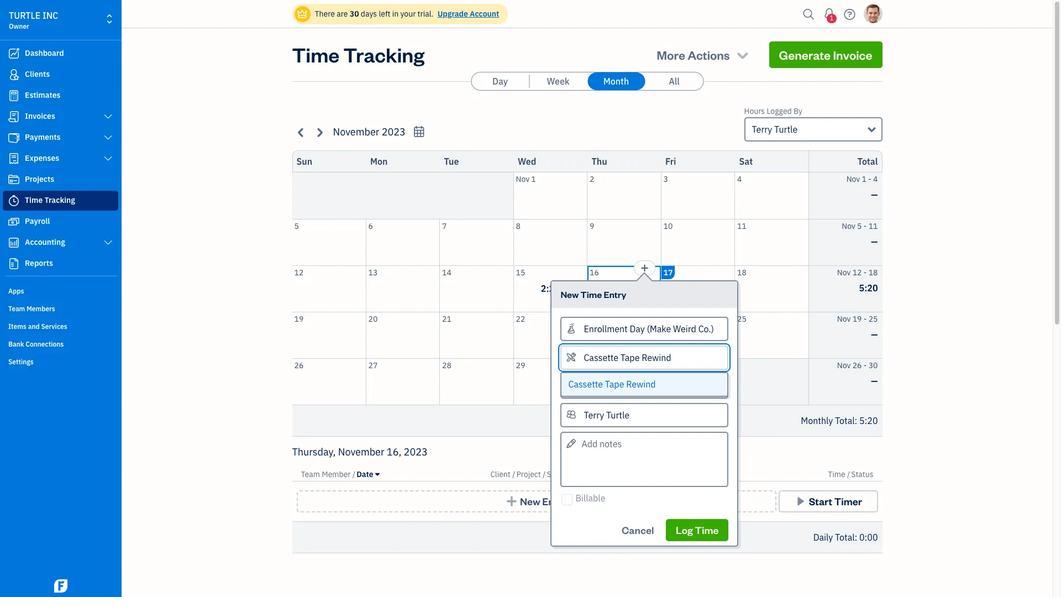 Task type: locate. For each thing, give the bounding box(es) containing it.
main element
[[0, 0, 149, 597]]

team for team members
[[8, 305, 25, 313]]

27 button
[[366, 359, 440, 405]]

nov for nov 12 - 18 5:20
[[838, 267, 851, 277]]

project
[[517, 470, 541, 479]]

2
[[590, 174, 595, 184]]

payments
[[25, 132, 61, 142]]

5:20 inside nov 12 - 18 5:20
[[860, 282, 878, 293]]

november right next month icon at the top left
[[333, 126, 380, 138]]

19 down 12 button
[[294, 314, 304, 324]]

wed
[[518, 156, 537, 167]]

1 vertical spatial total
[[836, 415, 855, 426]]

5 button
[[292, 219, 366, 265]]

26 down the 19 button
[[294, 360, 304, 370]]

2 chevron large down image from the top
[[103, 154, 113, 163]]

0 vertical spatial 2023
[[382, 126, 406, 138]]

2 horizontal spatial 30
[[869, 360, 878, 370]]

0 horizontal spatial 26
[[294, 360, 304, 370]]

sun
[[297, 156, 313, 167]]

12 down 5 button
[[294, 267, 304, 277]]

new time entry
[[561, 288, 627, 300]]

1 inside nov 1 - 4 —
[[862, 174, 867, 184]]

time left status link
[[829, 470, 846, 479]]

25 down 18 button
[[738, 314, 747, 324]]

daily
[[814, 532, 834, 543]]

inc
[[43, 10, 58, 21]]

2 5 from the left
[[858, 221, 862, 231]]

4 inside nov 1 - 4 —
[[874, 174, 878, 184]]

nov down nov 1 - 4 —
[[842, 221, 856, 231]]

2 vertical spatial total
[[836, 532, 855, 543]]

1 — from the top
[[872, 189, 878, 200]]

12 inside button
[[294, 267, 304, 277]]

30 up cassette
[[590, 360, 599, 370]]

bank connections
[[8, 340, 64, 348]]

nov inside nov 12 - 18 5:20
[[838, 267, 851, 277]]

7
[[442, 221, 447, 231]]

add a time entry image
[[641, 261, 650, 275]]

time right the timer icon
[[25, 195, 43, 205]]

nov 12 - 18 5:20
[[838, 267, 878, 293]]

- inside nov 12 - 18 5:20
[[864, 267, 867, 277]]

choose a date image
[[413, 126, 426, 138]]

timer image
[[7, 195, 20, 206]]

time down 16
[[581, 288, 602, 300]]

1 vertical spatial chevron large down image
[[103, 154, 113, 163]]

18 down 11 button
[[738, 267, 747, 277]]

expenses link
[[3, 149, 118, 169]]

5:20 up nov 19 - 25 —
[[860, 282, 878, 293]]

1 horizontal spatial team
[[301, 470, 320, 479]]

13
[[369, 267, 378, 277]]

Duration text field
[[561, 374, 729, 398]]

11 down nov 1 - 4 —
[[869, 221, 878, 231]]

/ left the note
[[575, 470, 578, 479]]

1 inside "button"
[[532, 174, 536, 184]]

total up nov 1 - 4 —
[[858, 156, 878, 167]]

2 12 from the left
[[853, 267, 862, 277]]

time down there
[[292, 41, 340, 67]]

project image
[[7, 174, 20, 185]]

21 button
[[440, 312, 513, 358]]

0 horizontal spatial 19
[[294, 314, 304, 324]]

0 horizontal spatial 4
[[738, 174, 742, 184]]

0 horizontal spatial new
[[520, 495, 541, 508]]

daily total : 0:00
[[814, 532, 878, 543]]

generate
[[779, 47, 831, 62]]

tracking down left
[[344, 41, 425, 67]]

11 inside button
[[738, 221, 747, 231]]

logged
[[767, 106, 792, 116]]

and
[[28, 322, 40, 331]]

chevron large down image
[[103, 133, 113, 142], [103, 154, 113, 163], [103, 238, 113, 247]]

- for nov 26 - 30 —
[[864, 360, 867, 370]]

2 / from the left
[[513, 470, 516, 479]]

nov for nov 1
[[516, 174, 530, 184]]

chevron large down image for expenses
[[103, 154, 113, 163]]

12 down nov 5 - 11 —
[[853, 267, 862, 277]]

nov inside nov 1 "button"
[[516, 174, 530, 184]]

there
[[315, 9, 335, 19]]

nov 1 button
[[514, 173, 587, 219]]

— for nov 1 - 4 —
[[872, 189, 878, 200]]

25 down nov 12 - 18 5:20
[[869, 314, 878, 324]]

25 button
[[736, 312, 809, 358]]

1 horizontal spatial 11
[[869, 221, 878, 231]]

nov inside nov 19 - 25 —
[[838, 314, 851, 324]]

nov
[[516, 174, 530, 184], [847, 174, 861, 184], [842, 221, 856, 231], [838, 267, 851, 277], [838, 314, 851, 324], [838, 360, 851, 370]]

30 right are
[[350, 9, 359, 19]]

1 horizontal spatial 5
[[858, 221, 862, 231]]

12 button
[[292, 266, 366, 312]]

: right the monthly
[[855, 415, 858, 426]]

nov down nov 12 - 18 5:20
[[838, 314, 851, 324]]

1 down wed
[[532, 174, 536, 184]]

— inside nov 1 - 4 —
[[872, 189, 878, 200]]

— up nov 5 - 11 —
[[872, 189, 878, 200]]

1 horizontal spatial 19
[[853, 314, 862, 324]]

— up nov 12 - 18 5:20
[[872, 236, 878, 247]]

invoices link
[[3, 107, 118, 127]]

1 18 from the left
[[738, 267, 747, 277]]

plus image
[[506, 496, 518, 507]]

total right 'daily'
[[836, 532, 855, 543]]

0 vertical spatial chevron large down image
[[103, 133, 113, 142]]

2 — from the top
[[872, 236, 878, 247]]

:
[[855, 415, 858, 426], [855, 532, 858, 543]]

- for nov 1 - 4 —
[[869, 174, 872, 184]]

accounting link
[[3, 233, 118, 253]]

- inside nov 26 - 30 —
[[864, 360, 867, 370]]

upgrade account link
[[436, 9, 500, 19]]

1
[[830, 14, 834, 22], [532, 174, 536, 184], [862, 174, 867, 184]]

- for nov 5 - 11 —
[[864, 221, 867, 231]]

— up monthly total : 5:20
[[872, 375, 878, 386]]

nov up nov 5 - 11 —
[[847, 174, 861, 184]]

0 horizontal spatial 12
[[294, 267, 304, 277]]

total for monthly total
[[836, 415, 855, 426]]

2 19 from the left
[[853, 314, 862, 324]]

0 horizontal spatial 5
[[294, 221, 299, 231]]

- inside nov 5 - 11 —
[[864, 221, 867, 231]]

projects
[[25, 174, 54, 184]]

6
[[369, 221, 373, 231]]

— inside nov 5 - 11 —
[[872, 236, 878, 247]]

team member /
[[301, 470, 356, 479]]

— up nov 26 - 30 —
[[872, 329, 878, 340]]

0 horizontal spatial 18
[[738, 267, 747, 277]]

0 horizontal spatial 11
[[738, 221, 747, 231]]

account
[[470, 9, 500, 19]]

0 horizontal spatial 25
[[738, 314, 747, 324]]

entry inside button
[[543, 495, 568, 508]]

19 down nov 12 - 18 5:20
[[853, 314, 862, 324]]

1 horizontal spatial entry
[[604, 288, 627, 300]]

date link
[[357, 470, 380, 479]]

- inside nov 19 - 25 —
[[864, 314, 867, 324]]

2 26 from the left
[[853, 360, 862, 370]]

1 chevron large down image from the top
[[103, 133, 113, 142]]

1 25 from the left
[[738, 314, 747, 324]]

0 vertical spatial 5:20
[[860, 282, 878, 293]]

2 : from the top
[[855, 532, 858, 543]]

1 horizontal spatial tracking
[[344, 41, 425, 67]]

0 vertical spatial new
[[561, 288, 579, 300]]

time inside button
[[695, 524, 719, 536]]

0 vertical spatial time tracking
[[292, 41, 425, 67]]

/ left status link
[[848, 470, 851, 479]]

go to help image
[[841, 6, 859, 22]]

by
[[794, 106, 803, 116]]

25 inside button
[[738, 314, 747, 324]]

2 11 from the left
[[869, 221, 878, 231]]

0 vertical spatial team
[[8, 305, 25, 313]]

member
[[322, 470, 351, 479]]

— inside nov 26 - 30 —
[[872, 375, 878, 386]]

november up date
[[338, 446, 385, 458]]

2 horizontal spatial 1
[[862, 174, 867, 184]]

team down apps
[[8, 305, 25, 313]]

19
[[294, 314, 304, 324], [853, 314, 862, 324]]

Add a team member text field
[[562, 404, 728, 426]]

nov inside nov 5 - 11 —
[[842, 221, 856, 231]]

total right the monthly
[[836, 415, 855, 426]]

1 horizontal spatial 4
[[874, 174, 878, 184]]

time tracking down projects link in the top of the page
[[25, 195, 75, 205]]

26 inside button
[[294, 360, 304, 370]]

0 horizontal spatial time tracking
[[25, 195, 75, 205]]

day link
[[472, 72, 529, 90]]

connections
[[26, 340, 64, 348]]

1 vertical spatial 2023
[[404, 446, 428, 458]]

: for monthly total
[[855, 415, 858, 426]]

team inside main element
[[8, 305, 25, 313]]

1 vertical spatial :
[[855, 532, 858, 543]]

1 11 from the left
[[738, 221, 747, 231]]

1 : from the top
[[855, 415, 858, 426]]

3 chevron large down image from the top
[[103, 238, 113, 247]]

1 12 from the left
[[294, 267, 304, 277]]

new right plus 'icon'
[[520, 495, 541, 508]]

nov for nov 19 - 25 —
[[838, 314, 851, 324]]

are
[[337, 9, 348, 19]]

0 horizontal spatial entry
[[543, 495, 568, 508]]

time right log
[[695, 524, 719, 536]]

0 vertical spatial november
[[333, 126, 380, 138]]

4 — from the top
[[872, 375, 878, 386]]

nov down nov 5 - 11 —
[[838, 267, 851, 277]]

0 vertical spatial :
[[855, 415, 858, 426]]

nov inside nov 26 - 30 —
[[838, 360, 851, 370]]

26 down nov 19 - 25 —
[[853, 360, 862, 370]]

1 horizontal spatial 26
[[853, 360, 862, 370]]

project link
[[517, 470, 543, 479]]

/ left date
[[353, 470, 356, 479]]

—
[[872, 189, 878, 200], [872, 236, 878, 247], [872, 329, 878, 340], [872, 375, 878, 386]]

1 vertical spatial tracking
[[45, 195, 75, 205]]

22
[[516, 314, 526, 324]]

/ left service
[[543, 470, 546, 479]]

settings link
[[3, 353, 118, 370]]

expense image
[[7, 153, 20, 164]]

1 vertical spatial time tracking
[[25, 195, 75, 205]]

2 18 from the left
[[869, 267, 878, 277]]

time tracking
[[292, 41, 425, 67], [25, 195, 75, 205]]

3 — from the top
[[872, 329, 878, 340]]

5 / from the left
[[848, 470, 851, 479]]

- inside nov 1 - 4 —
[[869, 174, 872, 184]]

team down thursday,
[[301, 470, 320, 479]]

caretdown image
[[375, 470, 380, 479]]

clients link
[[3, 65, 118, 85]]

1 left go to help image
[[830, 14, 834, 22]]

1 vertical spatial new
[[520, 495, 541, 508]]

— inside nov 19 - 25 —
[[872, 329, 878, 340]]

entry
[[604, 288, 627, 300], [543, 495, 568, 508]]

new for new entry
[[520, 495, 541, 508]]

1 4 from the left
[[738, 174, 742, 184]]

new inside new entry button
[[520, 495, 541, 508]]

/ right client
[[513, 470, 516, 479]]

23
[[590, 314, 599, 324]]

27
[[369, 360, 378, 370]]

3 button
[[662, 173, 735, 219]]

chevron large down image inside accounting 'link'
[[103, 238, 113, 247]]

0 horizontal spatial team
[[8, 305, 25, 313]]

25
[[738, 314, 747, 324], [869, 314, 878, 324]]

0 vertical spatial tracking
[[344, 41, 425, 67]]

0 vertical spatial total
[[858, 156, 878, 167]]

new for new time entry
[[561, 288, 579, 300]]

25 inside nov 19 - 25 —
[[869, 314, 878, 324]]

10 button
[[662, 219, 735, 265]]

time tracking down days
[[292, 41, 425, 67]]

18 down nov 5 - 11 —
[[869, 267, 878, 277]]

0 horizontal spatial tracking
[[45, 195, 75, 205]]

0 horizontal spatial 1
[[532, 174, 536, 184]]

dashboard link
[[3, 44, 118, 64]]

30 down nov 19 - 25 —
[[869, 360, 878, 370]]

5:20 down nov 26 - 30 —
[[860, 415, 878, 426]]

date
[[357, 470, 374, 479]]

1 horizontal spatial 12
[[853, 267, 862, 277]]

new right 2:20
[[561, 288, 579, 300]]

nov down wed
[[516, 174, 530, 184]]

items and services link
[[3, 318, 118, 335]]

november
[[333, 126, 380, 138], [338, 446, 385, 458]]

time tracking inside main element
[[25, 195, 75, 205]]

24 button
[[662, 312, 735, 358]]

previous month image
[[295, 126, 308, 139]]

2 vertical spatial chevron large down image
[[103, 238, 113, 247]]

18 inside button
[[738, 267, 747, 277]]

nov down nov 19 - 25 —
[[838, 360, 851, 370]]

1 horizontal spatial 30
[[590, 360, 599, 370]]

— for nov 5 - 11 —
[[872, 236, 878, 247]]

client
[[491, 470, 511, 479]]

1 horizontal spatial 25
[[869, 314, 878, 324]]

1 5 from the left
[[294, 221, 299, 231]]

1 vertical spatial entry
[[543, 495, 568, 508]]

11 down 4 button
[[738, 221, 747, 231]]

all link
[[646, 72, 703, 90]]

2 4 from the left
[[874, 174, 878, 184]]

30 inside nov 26 - 30 —
[[869, 360, 878, 370]]

1 19 from the left
[[294, 314, 304, 324]]

30
[[350, 9, 359, 19], [590, 360, 599, 370], [869, 360, 878, 370]]

8 button
[[514, 219, 587, 265]]

1 horizontal spatial new
[[561, 288, 579, 300]]

nov 26 - 30 —
[[838, 360, 878, 386]]

1 horizontal spatial 18
[[869, 267, 878, 277]]

2023 right 16,
[[404, 446, 428, 458]]

5 inside button
[[294, 221, 299, 231]]

1 vertical spatial team
[[301, 470, 320, 479]]

estimate image
[[7, 90, 20, 101]]

19 button
[[292, 312, 366, 358]]

cancel
[[622, 524, 654, 536]]

26
[[294, 360, 304, 370], [853, 360, 862, 370]]

payroll link
[[3, 212, 118, 232]]

1 up nov 5 - 11 —
[[862, 174, 867, 184]]

tracking down projects link in the top of the page
[[45, 195, 75, 205]]

5:20
[[860, 282, 878, 293], [860, 415, 878, 426]]

nov inside nov 1 - 4 —
[[847, 174, 861, 184]]

1 horizontal spatial 1
[[830, 14, 834, 22]]

2023 left choose a date icon
[[382, 126, 406, 138]]

chart image
[[7, 237, 20, 248]]

2 25 from the left
[[869, 314, 878, 324]]

new entry
[[520, 495, 568, 508]]

: left "0:00" on the right of the page
[[855, 532, 858, 543]]

nov 1
[[516, 174, 536, 184]]

1 26 from the left
[[294, 360, 304, 370]]



Task type: vqa. For each thing, say whether or not it's contained in the screenshot.
the Nov within Nov 1 - 4 —
yes



Task type: describe. For each thing, give the bounding box(es) containing it.
thursday, november 16, 2023
[[292, 446, 428, 458]]

26 inside nov 26 - 30 —
[[853, 360, 862, 370]]

nov 1 - 4 —
[[847, 174, 878, 200]]

1 button
[[821, 3, 839, 25]]

left
[[379, 9, 391, 19]]

8
[[516, 221, 521, 231]]

generate invoice
[[779, 47, 873, 62]]

14
[[442, 267, 452, 277]]

30 inside button
[[590, 360, 599, 370]]

log time button
[[666, 519, 729, 541]]

invoice image
[[7, 111, 20, 122]]

thu
[[592, 156, 608, 167]]

12 inside nov 12 - 18 5:20
[[853, 267, 862, 277]]

— for nov 26 - 30 —
[[872, 375, 878, 386]]

bank connections link
[[3, 336, 118, 352]]

11 inside nov 5 - 11 —
[[869, 221, 878, 231]]

team members
[[8, 305, 55, 313]]

tue
[[444, 156, 459, 167]]

settings
[[8, 358, 34, 366]]

1 vertical spatial 5:20
[[860, 415, 878, 426]]

time tracking link
[[3, 191, 118, 211]]

hours logged by
[[745, 106, 803, 116]]

turtle inc owner
[[9, 10, 58, 30]]

november 2023
[[333, 126, 406, 138]]

status
[[852, 470, 874, 479]]

more actions button
[[647, 41, 761, 68]]

4 / from the left
[[575, 470, 578, 479]]

- for nov 19 - 25 —
[[864, 314, 867, 324]]

invoice
[[834, 47, 873, 62]]

4 inside button
[[738, 174, 742, 184]]

invoices
[[25, 111, 55, 121]]

time / status
[[829, 470, 874, 479]]

1 horizontal spatial time tracking
[[292, 41, 425, 67]]

chevrondown image
[[735, 47, 751, 62]]

— for nov 19 - 25 —
[[872, 329, 878, 340]]

new entry button
[[297, 491, 777, 513]]

cancel button
[[612, 519, 664, 541]]

projects link
[[3, 170, 118, 190]]

3
[[664, 174, 669, 184]]

dashboard
[[25, 48, 64, 58]]

money image
[[7, 216, 20, 227]]

30 button
[[588, 359, 661, 405]]

in
[[392, 9, 399, 19]]

reports link
[[3, 254, 118, 274]]

5 inside nov 5 - 11 —
[[858, 221, 862, 231]]

cassette
[[569, 379, 603, 390]]

22 button
[[514, 312, 587, 358]]

days
[[361, 9, 377, 19]]

clients
[[25, 69, 50, 79]]

items and services
[[8, 322, 67, 331]]

terry turtle button
[[745, 117, 883, 142]]

crown image
[[297, 8, 308, 20]]

29
[[516, 360, 526, 370]]

terry turtle
[[752, 124, 798, 135]]

week
[[547, 76, 570, 87]]

fri
[[666, 156, 677, 167]]

monthly
[[801, 415, 834, 426]]

0:00
[[860, 532, 878, 543]]

Add a service text field
[[562, 346, 728, 369]]

team for team member /
[[301, 470, 320, 479]]

29 button
[[514, 359, 587, 405]]

next month image
[[313, 126, 326, 139]]

Add notes text field
[[561, 432, 729, 487]]

24
[[664, 314, 673, 324]]

accounting
[[25, 237, 65, 247]]

3 / from the left
[[543, 470, 546, 479]]

1 vertical spatial november
[[338, 446, 385, 458]]

status link
[[852, 470, 874, 479]]

19 inside nov 19 - 25 —
[[853, 314, 862, 324]]

upgrade
[[438, 9, 468, 19]]

chevron large down image
[[103, 112, 113, 121]]

play image
[[795, 496, 807, 507]]

services
[[41, 322, 67, 331]]

20
[[369, 314, 378, 324]]

more actions
[[657, 47, 730, 62]]

2:20
[[541, 283, 560, 294]]

hours
[[745, 106, 765, 116]]

service
[[547, 470, 573, 479]]

19 inside button
[[294, 314, 304, 324]]

client image
[[7, 69, 20, 80]]

14 button
[[440, 266, 513, 312]]

16,
[[387, 446, 402, 458]]

tape
[[605, 379, 625, 390]]

chevron large down image for payments
[[103, 133, 113, 142]]

sat
[[740, 156, 753, 167]]

0 vertical spatial entry
[[604, 288, 627, 300]]

18 inside nov 12 - 18 5:20
[[869, 267, 878, 277]]

nov 5 - 11 —
[[842, 221, 878, 247]]

0 horizontal spatial 30
[[350, 9, 359, 19]]

terry
[[752, 124, 773, 135]]

17
[[664, 267, 673, 277]]

nov for nov 26 - 30 —
[[838, 360, 851, 370]]

log
[[676, 524, 693, 536]]

nov for nov 1 - 4 —
[[847, 174, 861, 184]]

your
[[401, 9, 416, 19]]

monthly total : 5:20
[[801, 415, 878, 426]]

dashboard image
[[7, 48, 20, 59]]

turtle
[[9, 10, 40, 21]]

1 for nov 1
[[532, 174, 536, 184]]

search image
[[800, 6, 818, 22]]

chevron large down image for accounting
[[103, 238, 113, 247]]

1 / from the left
[[353, 470, 356, 479]]

- for nov 12 - 18 5:20
[[864, 267, 867, 277]]

1 for nov 1 - 4 —
[[862, 174, 867, 184]]

9
[[590, 221, 595, 231]]

nov 19 - 25 —
[[838, 314, 878, 340]]

1 inside dropdown button
[[830, 14, 834, 22]]

cassette tape rewind
[[569, 379, 656, 390]]

freshbooks image
[[52, 580, 70, 593]]

payments link
[[3, 128, 118, 148]]

23 button
[[588, 312, 661, 358]]

time inside main element
[[25, 195, 43, 205]]

estimates link
[[3, 86, 118, 106]]

tracking inside main element
[[45, 195, 75, 205]]

note link
[[579, 470, 595, 479]]

11 button
[[736, 219, 809, 265]]

items
[[8, 322, 26, 331]]

actions
[[688, 47, 730, 62]]

4 button
[[736, 173, 809, 219]]

note
[[579, 470, 595, 479]]

7 button
[[440, 219, 513, 265]]

turtle
[[775, 124, 798, 135]]

nov for nov 5 - 11 —
[[842, 221, 856, 231]]

cassette tape rewind list box
[[562, 373, 728, 396]]

: for daily total
[[855, 532, 858, 543]]

2 button
[[588, 173, 661, 219]]

Add a client or project text field
[[562, 318, 728, 340]]

payment image
[[7, 132, 20, 143]]

total for daily total
[[836, 532, 855, 543]]

report image
[[7, 258, 20, 269]]

log time
[[676, 524, 719, 536]]



